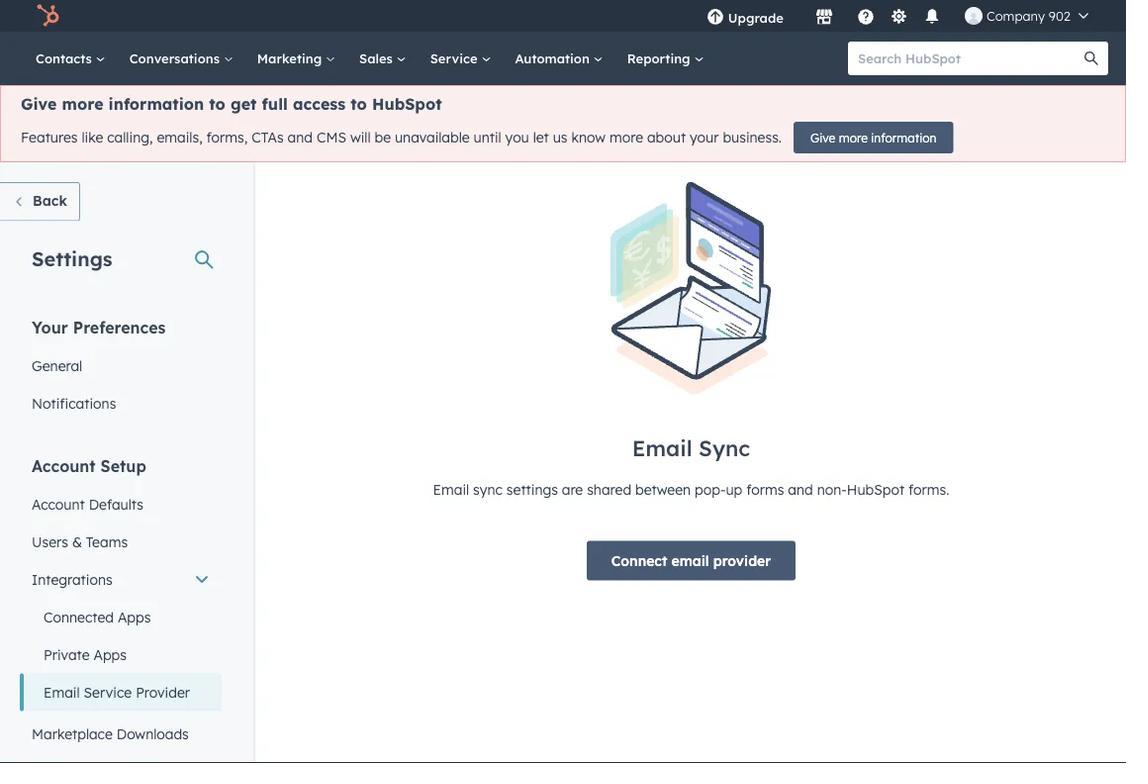 Task type: describe. For each thing, give the bounding box(es) containing it.
access
[[293, 94, 346, 114]]

general
[[32, 357, 82, 374]]

information for give more information
[[871, 130, 937, 145]]

be
[[375, 129, 391, 146]]

2 to from the left
[[351, 94, 367, 114]]

email for email service provider
[[44, 683, 80, 701]]

provider
[[136, 683, 190, 701]]

upgrade image
[[706, 9, 724, 27]]

apps for private apps
[[93, 646, 127, 663]]

connected
[[44, 608, 114, 625]]

company 902 button
[[953, 0, 1100, 32]]

mateo roberts image
[[965, 7, 983, 25]]

0 horizontal spatial and
[[288, 129, 313, 146]]

automation
[[515, 50, 594, 66]]

contacts link
[[24, 32, 117, 85]]

sales link
[[347, 32, 418, 85]]

unavailable
[[395, 129, 470, 146]]

marketplace downloads
[[32, 725, 189, 742]]

back
[[33, 192, 67, 209]]

private apps
[[44, 646, 127, 663]]

conversations
[[129, 50, 223, 66]]

marketplace
[[32, 725, 113, 742]]

connected apps
[[44, 608, 151, 625]]

give more information link
[[794, 122, 953, 153]]

sales
[[359, 50, 397, 66]]

connect email provider
[[611, 552, 771, 569]]

give more information to get full access to hubspot
[[21, 94, 442, 114]]

account setup
[[32, 456, 146, 476]]

defaults
[[89, 495, 143, 513]]

email
[[671, 552, 709, 569]]

marketing link
[[245, 32, 347, 85]]

your preferences
[[32, 317, 166, 337]]

notifications
[[32, 394, 116, 412]]

general link
[[20, 347, 222, 384]]

settings
[[32, 246, 112, 271]]

contacts
[[36, 50, 96, 66]]

1 to from the left
[[209, 94, 226, 114]]

hubspot link
[[24, 4, 74, 28]]

forms,
[[206, 129, 248, 146]]

cms
[[317, 129, 346, 146]]

account defaults
[[32, 495, 143, 513]]

account setup element
[[20, 455, 222, 763]]

0 vertical spatial service
[[430, 50, 481, 66]]

about
[[647, 129, 686, 146]]

ctas
[[252, 129, 284, 146]]

give more information
[[811, 130, 937, 145]]

up
[[726, 480, 743, 498]]

more for give more information to get full access to hubspot
[[62, 94, 103, 114]]

1 vertical spatial and
[[788, 480, 813, 498]]

sync
[[473, 480, 503, 498]]

account for account setup
[[32, 456, 96, 476]]

email service provider
[[44, 683, 190, 701]]

information for give more information to get full access to hubspot
[[108, 94, 204, 114]]

you
[[505, 129, 529, 146]]

upgrade
[[728, 9, 784, 26]]

provider
[[713, 552, 771, 569]]

downloads
[[117, 725, 189, 742]]

us
[[553, 129, 568, 146]]

users
[[32, 533, 68, 550]]

preferences
[[73, 317, 166, 337]]

account for account defaults
[[32, 495, 85, 513]]

connect email provider button
[[587, 541, 796, 580]]

like
[[82, 129, 103, 146]]

apps for connected apps
[[118, 608, 151, 625]]

conversations link
[[117, 32, 245, 85]]

email sync settings are shared between pop-up forms and non-hubspot forms.
[[433, 480, 949, 498]]

settings link
[[887, 5, 911, 26]]

hubspot image
[[36, 4, 59, 28]]

setup
[[100, 456, 146, 476]]

features like calling, emails, forms, ctas and cms will be unavailable until you let us know more about your business.
[[21, 129, 782, 146]]

your
[[690, 129, 719, 146]]

notifications link
[[20, 384, 222, 422]]



Task type: locate. For each thing, give the bounding box(es) containing it.
full
[[262, 94, 288, 114]]

between
[[635, 480, 691, 498]]

search button
[[1075, 42, 1108, 75]]

help image
[[857, 9, 875, 27]]

forms.
[[909, 480, 949, 498]]

1 horizontal spatial service
[[430, 50, 481, 66]]

menu
[[693, 0, 1102, 32]]

account up account defaults
[[32, 456, 96, 476]]

email inside account setup "element"
[[44, 683, 80, 701]]

notifications image
[[923, 9, 941, 27]]

will
[[350, 129, 371, 146]]

902
[[1049, 7, 1071, 24]]

to up will
[[351, 94, 367, 114]]

0 vertical spatial apps
[[118, 608, 151, 625]]

your
[[32, 317, 68, 337]]

0 vertical spatial hubspot
[[372, 94, 442, 114]]

your preferences element
[[20, 316, 222, 422]]

features
[[21, 129, 78, 146]]

private apps link
[[20, 636, 222, 673]]

1 vertical spatial email
[[433, 480, 469, 498]]

calling,
[[107, 129, 153, 146]]

let
[[533, 129, 549, 146]]

information
[[108, 94, 204, 114], [871, 130, 937, 145]]

email service provider link
[[20, 673, 222, 711]]

company
[[987, 7, 1045, 24]]

0 vertical spatial and
[[288, 129, 313, 146]]

service right sales link
[[430, 50, 481, 66]]

0 horizontal spatial give
[[21, 94, 57, 114]]

non-
[[817, 480, 847, 498]]

help button
[[849, 0, 883, 32]]

1 vertical spatial account
[[32, 495, 85, 513]]

1 horizontal spatial to
[[351, 94, 367, 114]]

pop-
[[695, 480, 726, 498]]

business.
[[723, 129, 782, 146]]

settings
[[507, 480, 558, 498]]

&
[[72, 533, 82, 550]]

reporting
[[627, 50, 694, 66]]

email left the sync
[[433, 480, 469, 498]]

users & teams
[[32, 533, 128, 550]]

email sync
[[632, 434, 750, 461]]

email up "between"
[[632, 434, 692, 461]]

service link
[[418, 32, 503, 85]]

1 horizontal spatial hubspot
[[847, 480, 905, 498]]

1 horizontal spatial and
[[788, 480, 813, 498]]

settings image
[[890, 8, 908, 26]]

0 vertical spatial email
[[632, 434, 692, 461]]

hubspot up features like calling, emails, forms, ctas and cms will be unavailable until you let us know more about your business.
[[372, 94, 442, 114]]

0 vertical spatial give
[[21, 94, 57, 114]]

0 horizontal spatial email
[[44, 683, 80, 701]]

1 vertical spatial apps
[[93, 646, 127, 663]]

1 horizontal spatial information
[[871, 130, 937, 145]]

forms
[[746, 480, 784, 498]]

apps down the integrations 'button'
[[118, 608, 151, 625]]

hubspot
[[372, 94, 442, 114], [847, 480, 905, 498]]

connected apps link
[[20, 598, 222, 636]]

connect
[[611, 552, 667, 569]]

know
[[571, 129, 606, 146]]

integrations button
[[20, 561, 222, 598]]

emails,
[[157, 129, 203, 146]]

1 vertical spatial give
[[811, 130, 836, 145]]

account defaults link
[[20, 485, 222, 523]]

0 horizontal spatial information
[[108, 94, 204, 114]]

1 horizontal spatial email
[[433, 480, 469, 498]]

sync
[[699, 434, 750, 461]]

2 account from the top
[[32, 495, 85, 513]]

1 vertical spatial hubspot
[[847, 480, 905, 498]]

automation link
[[503, 32, 615, 85]]

give for give more information
[[811, 130, 836, 145]]

search image
[[1085, 51, 1099, 65]]

account up users
[[32, 495, 85, 513]]

users & teams link
[[20, 523, 222, 561]]

1 horizontal spatial give
[[811, 130, 836, 145]]

1 horizontal spatial more
[[610, 129, 643, 146]]

email for email sync settings are shared between pop-up forms and non-hubspot forms.
[[433, 480, 469, 498]]

are
[[562, 480, 583, 498]]

0 vertical spatial account
[[32, 456, 96, 476]]

2 horizontal spatial email
[[632, 434, 692, 461]]

and left cms
[[288, 129, 313, 146]]

marketplaces image
[[815, 9, 833, 27]]

email
[[632, 434, 692, 461], [433, 480, 469, 498], [44, 683, 80, 701]]

marketplaces button
[[804, 0, 845, 32]]

teams
[[86, 533, 128, 550]]

service inside account setup "element"
[[84, 683, 132, 701]]

and
[[288, 129, 313, 146], [788, 480, 813, 498]]

and left non-
[[788, 480, 813, 498]]

give for give more information to get full access to hubspot
[[21, 94, 57, 114]]

2 horizontal spatial more
[[839, 130, 868, 145]]

reporting link
[[615, 32, 716, 85]]

until
[[474, 129, 501, 146]]

1 vertical spatial service
[[84, 683, 132, 701]]

give
[[21, 94, 57, 114], [811, 130, 836, 145]]

to
[[209, 94, 226, 114], [351, 94, 367, 114]]

notifications button
[[915, 0, 949, 32]]

more for give more information
[[839, 130, 868, 145]]

private
[[44, 646, 90, 663]]

integrations
[[32, 571, 113, 588]]

0 horizontal spatial hubspot
[[372, 94, 442, 114]]

shared
[[587, 480, 631, 498]]

marketplace downloads link
[[20, 715, 222, 753]]

back link
[[0, 182, 80, 221]]

menu containing company 902
[[693, 0, 1102, 32]]

2 vertical spatial email
[[44, 683, 80, 701]]

0 vertical spatial information
[[108, 94, 204, 114]]

1 account from the top
[[32, 456, 96, 476]]

0 horizontal spatial more
[[62, 94, 103, 114]]

get
[[231, 94, 257, 114]]

service
[[430, 50, 481, 66], [84, 683, 132, 701]]

to left get
[[209, 94, 226, 114]]

marketing
[[257, 50, 326, 66]]

give up features
[[21, 94, 57, 114]]

more
[[62, 94, 103, 114], [610, 129, 643, 146], [839, 130, 868, 145]]

0 horizontal spatial to
[[209, 94, 226, 114]]

Search HubSpot search field
[[848, 42, 1091, 75]]

account
[[32, 456, 96, 476], [32, 495, 85, 513]]

apps up email service provider at the bottom left of page
[[93, 646, 127, 663]]

1 vertical spatial information
[[871, 130, 937, 145]]

give right business.
[[811, 130, 836, 145]]

email down private
[[44, 683, 80, 701]]

email for email sync
[[632, 434, 692, 461]]

hubspot left forms.
[[847, 480, 905, 498]]

0 horizontal spatial service
[[84, 683, 132, 701]]

service down private apps link
[[84, 683, 132, 701]]

company 902
[[987, 7, 1071, 24]]



Task type: vqa. For each thing, say whether or not it's contained in the screenshot.
And
yes



